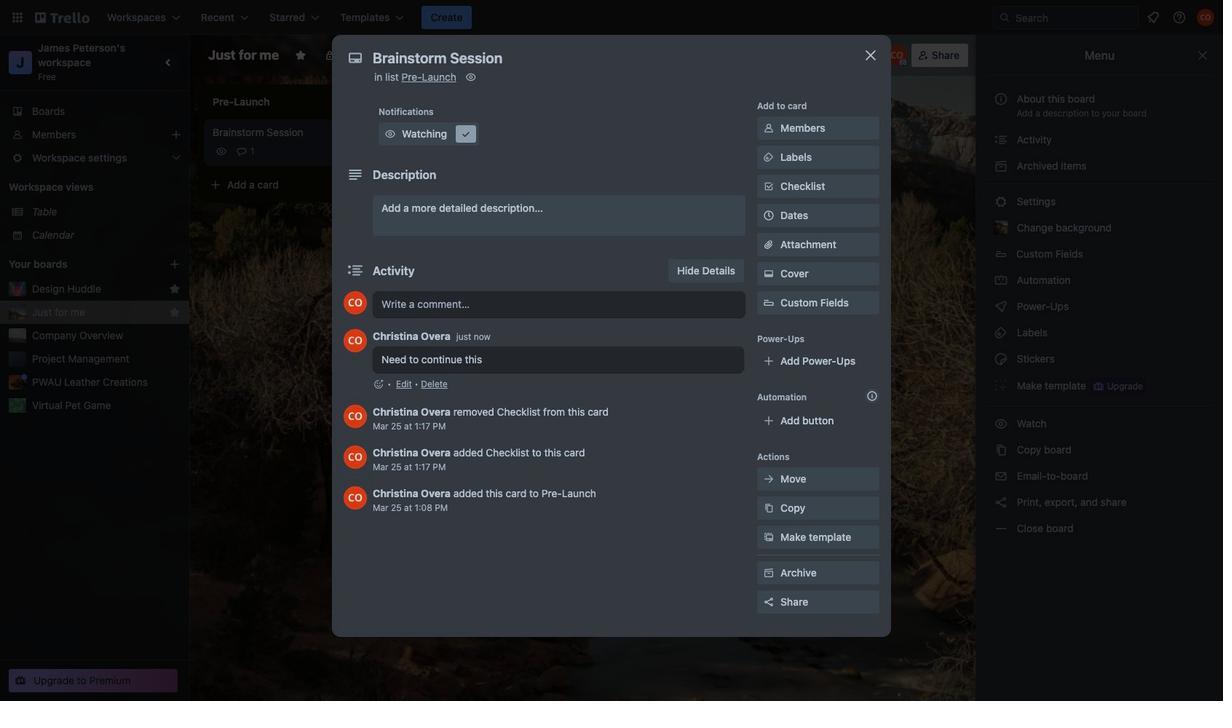 Task type: describe. For each thing, give the bounding box(es) containing it.
Search field
[[1011, 7, 1138, 28]]

star or unstar board image
[[295, 50, 307, 61]]

Write a comment text field
[[373, 291, 746, 318]]

create from template… image
[[373, 179, 385, 191]]

1 vertical spatial christina overa (christinaovera) image
[[344, 291, 367, 315]]

add reaction image
[[373, 377, 385, 392]]

0 vertical spatial christina overa (christinaovera) image
[[887, 45, 907, 66]]

your boards with 6 items element
[[9, 256, 147, 273]]

Board name text field
[[201, 44, 286, 67]]

1 starred icon image from the top
[[169, 283, 181, 295]]



Task type: vqa. For each thing, say whether or not it's contained in the screenshot.
bottommost 'are'
no



Task type: locate. For each thing, give the bounding box(es) containing it.
sm image
[[733, 44, 753, 64], [762, 121, 776, 135], [994, 133, 1009, 147], [762, 267, 776, 281], [994, 326, 1009, 340], [994, 352, 1009, 366], [994, 378, 1009, 393], [994, 469, 1009, 484], [994, 495, 1009, 510], [762, 501, 776, 516]]

christina overa (christinaovera) image
[[1197, 9, 1215, 26], [344, 329, 367, 353], [344, 405, 367, 428], [344, 446, 367, 469]]

0 vertical spatial starred icon image
[[169, 283, 181, 295]]

sm image
[[464, 70, 478, 84], [383, 127, 398, 141], [459, 127, 473, 141], [762, 150, 776, 165], [994, 159, 1009, 173], [994, 194, 1009, 209], [994, 273, 1009, 288], [994, 299, 1009, 314], [994, 417, 1009, 431], [994, 443, 1009, 457], [762, 472, 776, 487], [994, 522, 1009, 536], [762, 530, 776, 545], [762, 566, 776, 581]]

0 notifications image
[[1145, 9, 1163, 26]]

customize views image
[[456, 48, 471, 63]]

2 starred icon image from the top
[[169, 307, 181, 318]]

search image
[[999, 12, 1011, 23]]

starred icon image
[[169, 283, 181, 295], [169, 307, 181, 318]]

add board image
[[169, 259, 181, 270]]

open information menu image
[[1173, 10, 1187, 25]]

primary element
[[0, 0, 1224, 35]]

2 vertical spatial christina overa (christinaovera) image
[[344, 487, 367, 510]]

None text field
[[366, 45, 846, 71]]

1 vertical spatial starred icon image
[[169, 307, 181, 318]]

christina overa (christinaovera) image
[[887, 45, 907, 66], [344, 291, 367, 315], [344, 487, 367, 510]]

close dialog image
[[862, 47, 880, 64]]



